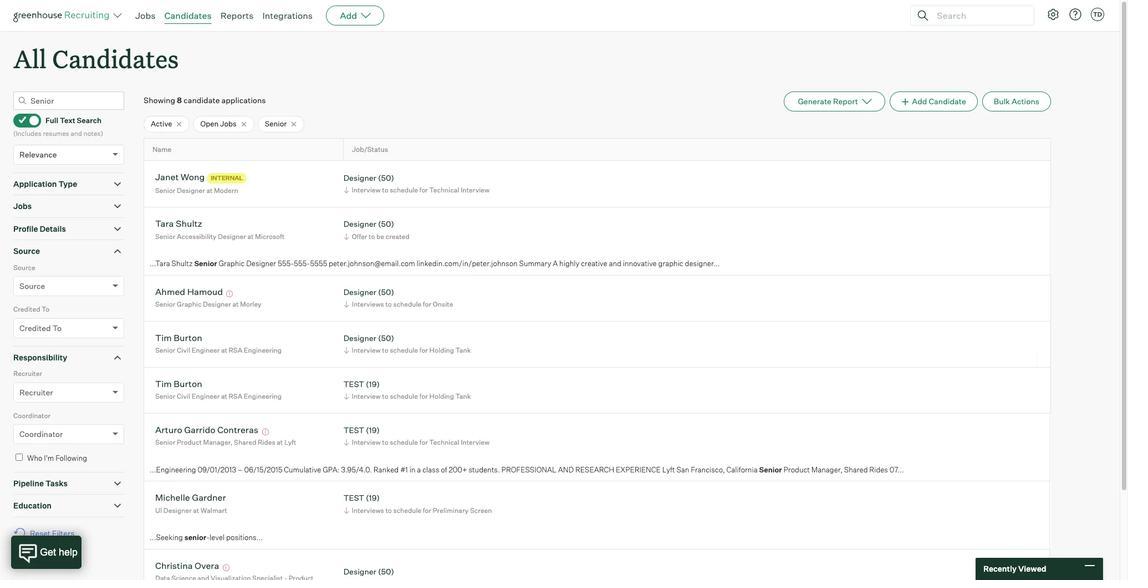 Task type: locate. For each thing, give the bounding box(es) containing it.
holding down the onsite
[[430, 346, 454, 355]]

1 engineering from the top
[[244, 346, 282, 355]]

credited to
[[13, 305, 50, 313], [19, 323, 62, 333]]

at down michelle gardner link
[[193, 506, 199, 515]]

interview for designer (50) interview to schedule for holding tank
[[352, 346, 381, 355]]

shultz up accessibility
[[176, 218, 202, 229]]

1 technical from the top
[[430, 186, 460, 194]]

(50) inside designer (50) interview to schedule for technical interview
[[378, 173, 394, 182]]

for inside designer (50) interview to schedule for holding tank
[[420, 346, 428, 355]]

Search candidates field
[[13, 92, 124, 110]]

1 vertical spatial holding
[[430, 392, 454, 401]]

for inside test (19) interview to schedule for technical interview
[[420, 438, 428, 447]]

0 vertical spatial graphic
[[219, 259, 245, 268]]

holding for (50)
[[430, 346, 454, 355]]

1 vertical spatial shultz
[[172, 259, 193, 268]]

1 vertical spatial credited to
[[19, 323, 62, 333]]

internal
[[211, 174, 243, 182]]

3 test from the top
[[344, 493, 364, 503]]

schedule inside test (19) interview to schedule for technical interview
[[390, 438, 418, 447]]

1 vertical spatial coordinator
[[19, 429, 63, 439]]

interviews
[[352, 300, 384, 309], [352, 506, 384, 515]]

0 vertical spatial lyft
[[284, 438, 296, 447]]

interviews inside designer (50) interviews to schedule for onsite
[[352, 300, 384, 309]]

burton
[[174, 332, 202, 343], [174, 378, 202, 389]]

1 tim from the top
[[155, 332, 172, 343]]

2 tim burton link from the top
[[155, 378, 202, 391]]

ahmed hamoud
[[155, 286, 223, 297]]

(50) for designer (50) offer to be created
[[378, 219, 394, 229]]

to inside test (19) interview to schedule for holding tank
[[382, 392, 389, 401]]

offer
[[352, 232, 367, 241]]

test inside test (19) interview to schedule for technical interview
[[344, 425, 364, 435]]

0 vertical spatial engineer
[[192, 346, 220, 355]]

0 vertical spatial recruiter
[[13, 369, 42, 378]]

test inside test (19) interviews to schedule for preliminary screen
[[344, 493, 364, 503]]

tim burton link for designer (50)
[[155, 332, 202, 345]]

0 vertical spatial technical
[[430, 186, 460, 194]]

civil down senior graphic designer at morley at the left of the page
[[177, 346, 190, 355]]

0 vertical spatial rides
[[258, 438, 275, 447]]

engineering up arturo garrido contreras has been in technical interview for more than 14 days image
[[244, 392, 282, 401]]

3 (50) from the top
[[378, 287, 394, 297]]

for for test (19) interview to schedule for technical interview
[[420, 438, 428, 447]]

2 555- from the left
[[294, 259, 310, 268]]

graphic
[[219, 259, 245, 268], [177, 300, 202, 309]]

schedule for test (19) interview to schedule for holding tank
[[390, 392, 418, 401]]

1 tank from the top
[[456, 346, 471, 355]]

to for designer (50) offer to be created
[[369, 232, 375, 241]]

Search text field
[[935, 7, 1024, 24]]

test
[[344, 379, 364, 389], [344, 425, 364, 435], [344, 493, 364, 503]]

(50) inside designer (50) interview to schedule for holding tank
[[378, 333, 394, 343]]

civil for designer (50)
[[177, 346, 190, 355]]

holding inside test (19) interview to schedule for holding tank
[[430, 392, 454, 401]]

(19) down designer (50) interview to schedule for holding tank
[[366, 379, 380, 389]]

1 vertical spatial interview to schedule for holding tank link
[[342, 391, 474, 402]]

1 horizontal spatial lyft
[[663, 465, 675, 474]]

2 vertical spatial source
[[19, 281, 45, 291]]

schedule inside designer (50) interviews to schedule for onsite
[[393, 300, 422, 309]]

michelle gardner link
[[155, 492, 226, 505]]

0 vertical spatial interview to schedule for technical interview link
[[342, 185, 493, 195]]

schedule down '#1'
[[393, 506, 422, 515]]

0 vertical spatial tim burton link
[[155, 332, 202, 345]]

1 vertical spatial manager,
[[812, 465, 843, 474]]

tank inside designer (50) interview to schedule for holding tank
[[456, 346, 471, 355]]

schedule inside test (19) interview to schedule for holding tank
[[390, 392, 418, 401]]

credited down source element on the left of the page
[[13, 305, 40, 313]]

to down source element on the left of the page
[[42, 305, 50, 313]]

graphic down ahmed hamoud link
[[177, 300, 202, 309]]

candidates
[[164, 10, 212, 21], [52, 42, 179, 75]]

burton up "garrido" on the bottom left of the page
[[174, 378, 202, 389]]

students.
[[469, 465, 500, 474]]

bulk actions
[[994, 97, 1040, 106]]

interview to schedule for holding tank link for designer (50)
[[342, 345, 474, 356]]

candidates down jobs link
[[52, 42, 179, 75]]

notes)
[[84, 129, 103, 138]]

engineer
[[192, 346, 220, 355], [192, 392, 220, 401]]

1 vertical spatial interview to schedule for technical interview link
[[342, 437, 493, 448]]

to inside test (19) interviews to schedule for preliminary screen
[[386, 506, 392, 515]]

1 vertical spatial tim burton senior civil engineer at rsa engineering
[[155, 378, 282, 401]]

200+
[[449, 465, 467, 474]]

interview to schedule for technical interview link up created
[[342, 185, 493, 195]]

0 vertical spatial burton
[[174, 332, 202, 343]]

(19) down "ranked"
[[366, 493, 380, 503]]

0 horizontal spatial rides
[[258, 438, 275, 447]]

shared left 07...
[[844, 465, 868, 474]]

search
[[77, 116, 101, 125]]

td button
[[1091, 8, 1105, 21]]

to for test (19) interview to schedule for technical interview
[[382, 438, 389, 447]]

tim burton link down senior graphic designer at morley at the left of the page
[[155, 332, 202, 345]]

holding up test (19) interview to schedule for technical interview
[[430, 392, 454, 401]]

1 (50) from the top
[[378, 173, 394, 182]]

1 vertical spatial shared
[[844, 465, 868, 474]]

engineer down senior graphic designer at morley at the left of the page
[[192, 346, 220, 355]]

(19) up "ranked"
[[366, 425, 380, 435]]

interview to schedule for technical interview link up a
[[342, 437, 493, 448]]

coordinator element
[[13, 410, 124, 452]]

interview inside test (19) interview to schedule for holding tank
[[352, 392, 381, 401]]

0 vertical spatial test
[[344, 379, 364, 389]]

1 vertical spatial source
[[13, 263, 35, 272]]

graphic up ahmed hamoud has been in onsite for more than 21 days icon
[[219, 259, 245, 268]]

1 vertical spatial tim
[[155, 378, 172, 389]]

jobs up the profile
[[13, 201, 32, 211]]

pipeline
[[13, 478, 44, 488]]

profile
[[13, 224, 38, 233]]

to up designer (50) interview to schedule for holding tank
[[386, 300, 392, 309]]

at down ahmed hamoud has been in onsite for more than 21 days icon
[[233, 300, 239, 309]]

1 vertical spatial rsa
[[229, 392, 243, 401]]

0 vertical spatial manager,
[[203, 438, 233, 447]]

0 vertical spatial interviews
[[352, 300, 384, 309]]

schedule inside designer (50) interview to schedule for holding tank
[[390, 346, 418, 355]]

1 horizontal spatial shared
[[844, 465, 868, 474]]

1 civil from the top
[[177, 346, 190, 355]]

interview to schedule for holding tank link up test (19) interview to schedule for holding tank
[[342, 345, 474, 356]]

to up "ranked"
[[382, 438, 389, 447]]

...engineering
[[150, 465, 196, 474]]

ahmed hamoud has been in onsite for more than 21 days image
[[225, 291, 235, 297]]

(19) for tim burton
[[366, 379, 380, 389]]

add
[[340, 10, 357, 21], [912, 97, 928, 106]]

san
[[677, 465, 690, 474]]

1 vertical spatial test
[[344, 425, 364, 435]]

2 interview to schedule for holding tank link from the top
[[342, 391, 474, 402]]

at
[[207, 186, 213, 195], [248, 232, 254, 241], [233, 300, 239, 309], [221, 346, 227, 355], [221, 392, 227, 401], [277, 438, 283, 447], [193, 506, 199, 515]]

rsa down morley at the left bottom
[[229, 346, 243, 355]]

for inside designer (50) interview to schedule for technical interview
[[420, 186, 428, 194]]

0 vertical spatial tim burton senior civil engineer at rsa engineering
[[155, 332, 282, 355]]

technical for janet wong
[[430, 186, 460, 194]]

and
[[71, 129, 82, 138], [609, 259, 622, 268]]

interviews down 3.95/4.0.
[[352, 506, 384, 515]]

1 vertical spatial product
[[784, 465, 810, 474]]

5 (50) from the top
[[378, 567, 394, 576]]

designer
[[344, 173, 377, 182], [177, 186, 205, 195], [344, 219, 377, 229], [218, 232, 246, 241], [246, 259, 276, 268], [344, 287, 377, 297], [203, 300, 231, 309], [344, 333, 377, 343], [163, 506, 192, 515], [344, 567, 377, 576]]

0 vertical spatial and
[[71, 129, 82, 138]]

a
[[553, 259, 558, 268]]

credited
[[13, 305, 40, 313], [19, 323, 51, 333]]

1 tim burton senior civil engineer at rsa engineering from the top
[[155, 332, 282, 355]]

credited to element
[[13, 304, 124, 346]]

technical inside test (19) interview to schedule for technical interview
[[430, 438, 460, 447]]

shared down the contreras
[[234, 438, 256, 447]]

0 vertical spatial credited
[[13, 305, 40, 313]]

1 vertical spatial civil
[[177, 392, 190, 401]]

jobs left candidates link
[[135, 10, 156, 21]]

schedule left the onsite
[[393, 300, 422, 309]]

(includes
[[13, 129, 41, 138]]

schedule inside test (19) interviews to schedule for preliminary screen
[[393, 506, 422, 515]]

0 horizontal spatial product
[[177, 438, 202, 447]]

2 tank from the top
[[456, 392, 471, 401]]

1 vertical spatial jobs
[[220, 119, 237, 128]]

1 burton from the top
[[174, 332, 202, 343]]

schedule inside designer (50) interview to schedule for technical interview
[[390, 186, 418, 194]]

interview to schedule for technical interview link for janet wong
[[342, 185, 493, 195]]

2 tim burton senior civil engineer at rsa engineering from the top
[[155, 378, 282, 401]]

schedule for designer (50) interview to schedule for holding tank
[[390, 346, 418, 355]]

0 horizontal spatial graphic
[[177, 300, 202, 309]]

555-
[[278, 259, 294, 268], [294, 259, 310, 268]]

at up the contreras
[[221, 392, 227, 401]]

1 horizontal spatial to
[[52, 323, 62, 333]]

1 holding from the top
[[430, 346, 454, 355]]

at inside michelle gardner ui designer at walmart
[[193, 506, 199, 515]]

to for designer (50) interviews to schedule for onsite
[[386, 300, 392, 309]]

shultz for tara
[[176, 218, 202, 229]]

candidates link
[[164, 10, 212, 21]]

christina overa
[[155, 560, 219, 571]]

burton for designer (50)
[[174, 332, 202, 343]]

0 vertical spatial rsa
[[229, 346, 243, 355]]

credited to down source element on the left of the page
[[13, 305, 50, 313]]

1 vertical spatial (19)
[[366, 425, 380, 435]]

for inside test (19) interview to schedule for holding tank
[[420, 392, 428, 401]]

2 test from the top
[[344, 425, 364, 435]]

1 horizontal spatial and
[[609, 259, 622, 268]]

interviews for test
[[352, 506, 384, 515]]

jobs link
[[135, 10, 156, 21]]

janet
[[155, 172, 179, 183]]

1 horizontal spatial rides
[[870, 465, 888, 474]]

0 vertical spatial tank
[[456, 346, 471, 355]]

(19) inside test (19) interview to schedule for holding tank
[[366, 379, 380, 389]]

for inside designer (50) interviews to schedule for onsite
[[423, 300, 432, 309]]

interview to schedule for holding tank link for test (19)
[[342, 391, 474, 402]]

add for add candidate
[[912, 97, 928, 106]]

to inside designer (50) interview to schedule for technical interview
[[382, 186, 389, 194]]

engineering down morley at the left bottom
[[244, 346, 282, 355]]

to down "ranked"
[[386, 506, 392, 515]]

1 vertical spatial technical
[[430, 438, 460, 447]]

schedule up '#1'
[[390, 438, 418, 447]]

to inside designer (50) offer to be created
[[369, 232, 375, 241]]

shultz for ...tara
[[172, 259, 193, 268]]

1 vertical spatial credited
[[19, 323, 51, 333]]

0 horizontal spatial manager,
[[203, 438, 233, 447]]

(19)
[[366, 379, 380, 389], [366, 425, 380, 435], [366, 493, 380, 503]]

2 burton from the top
[[174, 378, 202, 389]]

coordinator
[[13, 411, 51, 420], [19, 429, 63, 439]]

pipeline tasks
[[13, 478, 68, 488]]

who
[[27, 454, 42, 463]]

credited to up responsibility
[[19, 323, 62, 333]]

(50) for designer (50) interview to schedule for technical interview
[[378, 173, 394, 182]]

1 vertical spatial to
[[52, 323, 62, 333]]

to inside designer (50) interview to schedule for holding tank
[[382, 346, 389, 355]]

in
[[410, 465, 416, 474]]

(50) inside designer (50) interviews to schedule for onsite
[[378, 287, 394, 297]]

christina overa link
[[155, 560, 219, 573]]

senior product manager, shared rides at lyft
[[155, 438, 296, 447]]

schedule up test (19) interview to schedule for technical interview
[[390, 392, 418, 401]]

janet wong link
[[155, 172, 205, 184]]

to for designer (50) interview to schedule for technical interview
[[382, 186, 389, 194]]

senior
[[185, 533, 206, 542]]

responsibility
[[13, 353, 67, 362]]

3 (19) from the top
[[366, 493, 380, 503]]

checkmark image
[[18, 116, 27, 124]]

christina overa has been in technical interview for more than 14 days image
[[221, 565, 231, 571]]

1 vertical spatial tank
[[456, 392, 471, 401]]

1 vertical spatial engineering
[[244, 392, 282, 401]]

for inside test (19) interviews to schedule for preliminary screen
[[423, 506, 432, 515]]

2 interview to schedule for technical interview link from the top
[[342, 437, 493, 448]]

designer inside tara shultz senior accessibility designer at microsoft
[[218, 232, 246, 241]]

jobs right open
[[220, 119, 237, 128]]

creative
[[581, 259, 608, 268]]

relevance option
[[19, 150, 57, 159]]

0 vertical spatial jobs
[[135, 10, 156, 21]]

showing 8 candidate applications
[[144, 95, 266, 105]]

06/15/2015
[[244, 465, 283, 474]]

candidate reports are now available! apply filters and select "view in app" element
[[784, 92, 886, 112]]

(19) inside test (19) interviews to schedule for preliminary screen
[[366, 493, 380, 503]]

add for add
[[340, 10, 357, 21]]

and right creative
[[609, 259, 622, 268]]

garrido
[[184, 424, 216, 435]]

0 horizontal spatial to
[[42, 305, 50, 313]]

2 horizontal spatial jobs
[[220, 119, 237, 128]]

rsa for test (19)
[[229, 392, 243, 401]]

2 interviews from the top
[[352, 506, 384, 515]]

0 vertical spatial shultz
[[176, 218, 202, 229]]

2 tim from the top
[[155, 378, 172, 389]]

2 engineering from the top
[[244, 392, 282, 401]]

1 vertical spatial engineer
[[192, 392, 220, 401]]

1 interviews from the top
[[352, 300, 384, 309]]

tara shultz link
[[155, 218, 202, 231]]

2 (50) from the top
[[378, 219, 394, 229]]

burton down senior graphic designer at morley at the left of the page
[[174, 332, 202, 343]]

schedule up created
[[390, 186, 418, 194]]

and inside full text search (includes resumes and notes)
[[71, 129, 82, 138]]

shared
[[234, 438, 256, 447], [844, 465, 868, 474]]

1 horizontal spatial graphic
[[219, 259, 245, 268]]

tim up arturo
[[155, 378, 172, 389]]

1 horizontal spatial add
[[912, 97, 928, 106]]

1 horizontal spatial jobs
[[135, 10, 156, 21]]

holding inside designer (50) interview to schedule for holding tank
[[430, 346, 454, 355]]

engineering
[[244, 346, 282, 355], [244, 392, 282, 401]]

to up designer (50) offer to be created
[[382, 186, 389, 194]]

engineer up arturo garrido contreras
[[192, 392, 220, 401]]

1 vertical spatial burton
[[174, 378, 202, 389]]

reports link
[[221, 10, 254, 21]]

candidates right jobs link
[[164, 10, 212, 21]]

and down text
[[71, 129, 82, 138]]

1 engineer from the top
[[192, 346, 220, 355]]

1 vertical spatial interviews
[[352, 506, 384, 515]]

0 vertical spatial shared
[[234, 438, 256, 447]]

designer inside designer (50) interviews to schedule for onsite
[[344, 287, 377, 297]]

tim for test (19)
[[155, 378, 172, 389]]

resumes
[[43, 129, 69, 138]]

2 engineer from the top
[[192, 392, 220, 401]]

to up test (19) interview to schedule for holding tank
[[382, 346, 389, 355]]

engineering for designer (50)
[[244, 346, 282, 355]]

technical for arturo garrido contreras
[[430, 438, 460, 447]]

1 vertical spatial candidates
[[52, 42, 179, 75]]

for for test (19) interview to schedule for holding tank
[[420, 392, 428, 401]]

0 vertical spatial add
[[340, 10, 357, 21]]

interview inside designer (50) interview to schedule for holding tank
[[352, 346, 381, 355]]

interviews inside test (19) interviews to schedule for preliminary screen
[[352, 506, 384, 515]]

(50) for designer (50) interview to schedule for holding tank
[[378, 333, 394, 343]]

1 interview to schedule for technical interview link from the top
[[342, 185, 493, 195]]

tim burton link up arturo
[[155, 378, 202, 391]]

interviews down the peter.johnson@email.com
[[352, 300, 384, 309]]

tim burton senior civil engineer at rsa engineering up arturo garrido contreras
[[155, 378, 282, 401]]

0 horizontal spatial and
[[71, 129, 82, 138]]

1 vertical spatial tim burton link
[[155, 378, 202, 391]]

at inside tara shultz senior accessibility designer at microsoft
[[248, 232, 254, 241]]

product right california
[[784, 465, 810, 474]]

test inside test (19) interview to schedule for holding tank
[[344, 379, 364, 389]]

add inside popup button
[[340, 10, 357, 21]]

0 vertical spatial holding
[[430, 346, 454, 355]]

2 holding from the top
[[430, 392, 454, 401]]

to left be
[[369, 232, 375, 241]]

active
[[151, 119, 172, 128]]

rsa for designer (50)
[[229, 346, 243, 355]]

interview to schedule for holding tank link up test (19) interview to schedule for technical interview
[[342, 391, 474, 402]]

technical inside designer (50) interview to schedule for technical interview
[[430, 186, 460, 194]]

shultz right ...tara
[[172, 259, 193, 268]]

2 civil from the top
[[177, 392, 190, 401]]

to up responsibility
[[52, 323, 62, 333]]

3.95/4.0.
[[341, 465, 372, 474]]

0 horizontal spatial shared
[[234, 438, 256, 447]]

shultz inside tara shultz senior accessibility designer at microsoft
[[176, 218, 202, 229]]

arturo garrido contreras link
[[155, 424, 259, 437]]

reports
[[221, 10, 254, 21]]

1 tim burton link from the top
[[155, 332, 202, 345]]

to
[[42, 305, 50, 313], [52, 323, 62, 333]]

2 technical from the top
[[430, 438, 460, 447]]

engineering for test (19)
[[244, 392, 282, 401]]

tim down ahmed
[[155, 332, 172, 343]]

burton for test (19)
[[174, 378, 202, 389]]

product down "garrido" on the bottom left of the page
[[177, 438, 202, 447]]

lyft
[[284, 438, 296, 447], [663, 465, 675, 474]]

0 vertical spatial engineering
[[244, 346, 282, 355]]

tim burton senior civil engineer at rsa engineering down senior graphic designer at morley at the left of the page
[[155, 332, 282, 355]]

integrations link
[[263, 10, 313, 21]]

...seeking senior -level positions...
[[150, 533, 263, 542]]

2 vertical spatial test
[[344, 493, 364, 503]]

civil up arturo
[[177, 392, 190, 401]]

0 horizontal spatial add
[[340, 10, 357, 21]]

credited up responsibility
[[19, 323, 51, 333]]

at left the microsoft
[[248, 232, 254, 241]]

senior
[[265, 119, 287, 128], [155, 186, 176, 195], [155, 232, 176, 241], [194, 259, 217, 268], [155, 300, 176, 309], [155, 346, 176, 355], [155, 392, 176, 401], [155, 438, 176, 447], [760, 465, 782, 474]]

0 vertical spatial tim
[[155, 332, 172, 343]]

tank for (50)
[[456, 346, 471, 355]]

test for tim burton
[[344, 379, 364, 389]]

rides down arturo garrido contreras has been in technical interview for more than 14 days image
[[258, 438, 275, 447]]

rsa up the contreras
[[229, 392, 243, 401]]

to up test (19) interview to schedule for technical interview
[[382, 392, 389, 401]]

2 (19) from the top
[[366, 425, 380, 435]]

christina
[[155, 560, 193, 571]]

2 rsa from the top
[[229, 392, 243, 401]]

tim burton link for test (19)
[[155, 378, 202, 391]]

applications
[[222, 95, 266, 105]]

jobs
[[135, 10, 156, 21], [220, 119, 237, 128], [13, 201, 32, 211]]

rides left 07...
[[870, 465, 888, 474]]

lyft up cumulative
[[284, 438, 296, 447]]

manager,
[[203, 438, 233, 447], [812, 465, 843, 474]]

(50) inside designer (50) offer to be created
[[378, 219, 394, 229]]

1 vertical spatial add
[[912, 97, 928, 106]]

schedule for test (19) interview to schedule for technical interview
[[390, 438, 418, 447]]

1 (19) from the top
[[366, 379, 380, 389]]

2 vertical spatial (19)
[[366, 493, 380, 503]]

1 rsa from the top
[[229, 346, 243, 355]]

2 vertical spatial jobs
[[13, 201, 32, 211]]

for for designer (50) interview to schedule for technical interview
[[420, 186, 428, 194]]

schedule up test (19) interview to schedule for holding tank
[[390, 346, 418, 355]]

1 test from the top
[[344, 379, 364, 389]]

0 vertical spatial civil
[[177, 346, 190, 355]]

interview to schedule for holding tank link
[[342, 345, 474, 356], [342, 391, 474, 402]]

interview for test (19) interview to schedule for holding tank
[[352, 392, 381, 401]]

0 vertical spatial interview to schedule for holding tank link
[[342, 345, 474, 356]]

...seeking
[[150, 533, 183, 542]]

0 vertical spatial (19)
[[366, 379, 380, 389]]

to inside test (19) interview to schedule for technical interview
[[382, 438, 389, 447]]

lyft left san
[[663, 465, 675, 474]]

interview for designer (50) interview to schedule for technical interview
[[352, 186, 381, 194]]

0 vertical spatial product
[[177, 438, 202, 447]]

1 interview to schedule for holding tank link from the top
[[342, 345, 474, 356]]

tank inside test (19) interview to schedule for holding tank
[[456, 392, 471, 401]]

4 (50) from the top
[[378, 333, 394, 343]]

tara shultz senior accessibility designer at microsoft
[[155, 218, 285, 241]]

add candidate
[[912, 97, 967, 106]]

0 vertical spatial source
[[13, 246, 40, 256]]

to inside designer (50) interviews to schedule for onsite
[[386, 300, 392, 309]]

michelle
[[155, 492, 190, 503]]



Task type: vqa. For each thing, say whether or not it's contained in the screenshot.
Michelle
yes



Task type: describe. For each thing, give the bounding box(es) containing it.
application
[[13, 179, 57, 188]]

tim burton senior civil engineer at rsa engineering for test (19)
[[155, 378, 282, 401]]

to for test (19) interview to schedule for holding tank
[[382, 392, 389, 401]]

add candidate link
[[890, 92, 978, 112]]

1 vertical spatial graphic
[[177, 300, 202, 309]]

for for test (19) interviews to schedule for preliminary screen
[[423, 506, 432, 515]]

07...
[[890, 465, 904, 474]]

recruiter element
[[13, 368, 124, 410]]

designer...
[[685, 259, 720, 268]]

designer inside michelle gardner ui designer at walmart
[[163, 506, 192, 515]]

source element
[[13, 262, 124, 304]]

generate report button
[[784, 92, 886, 112]]

onsite
[[433, 300, 453, 309]]

...engineering 09/01/2013 – 06/15/2015 cumulative gpa: 3.95/4.0. ranked #1 in a class of 200+ students. professional and research experience lyft san francisco, california senior product manager, shared rides 07...
[[150, 465, 904, 474]]

offer to be created link
[[342, 231, 412, 242]]

candidate
[[184, 95, 220, 105]]

civil for test (19)
[[177, 392, 190, 401]]

be
[[377, 232, 384, 241]]

td
[[1094, 11, 1103, 18]]

research
[[576, 465, 615, 474]]

1 vertical spatial and
[[609, 259, 622, 268]]

td button
[[1089, 6, 1107, 23]]

(19) for michelle gardner
[[366, 493, 380, 503]]

senior designer at modern
[[155, 186, 238, 195]]

designer inside designer (50) interview to schedule for technical interview
[[344, 173, 377, 182]]

professional
[[502, 465, 557, 474]]

for for designer (50) interviews to schedule for onsite
[[423, 300, 432, 309]]

interview for test (19) interview to schedule for technical interview
[[352, 438, 381, 447]]

tim for designer (50)
[[155, 332, 172, 343]]

ranked
[[374, 465, 399, 474]]

designer inside designer (50) offer to be created
[[344, 219, 377, 229]]

interviews for designer
[[352, 300, 384, 309]]

1 vertical spatial lyft
[[663, 465, 675, 474]]

8
[[177, 95, 182, 105]]

0 horizontal spatial jobs
[[13, 201, 32, 211]]

tara
[[155, 218, 174, 229]]

designer inside designer (50) interview to schedule for holding tank
[[344, 333, 377, 343]]

modern
[[214, 186, 238, 195]]

filters
[[52, 528, 74, 538]]

-
[[206, 533, 210, 542]]

graphic
[[659, 259, 684, 268]]

schedule for test (19) interviews to schedule for preliminary screen
[[393, 506, 422, 515]]

hamoud
[[187, 286, 223, 297]]

0 vertical spatial candidates
[[164, 10, 212, 21]]

0 horizontal spatial lyft
[[284, 438, 296, 447]]

highly
[[560, 259, 580, 268]]

viewed
[[1019, 564, 1047, 574]]

generate
[[798, 97, 832, 106]]

screen
[[470, 506, 492, 515]]

interviews to schedule for preliminary screen link
[[342, 505, 495, 516]]

all
[[13, 42, 46, 75]]

designer (50) interview to schedule for holding tank
[[344, 333, 471, 355]]

microsoft
[[255, 232, 285, 241]]

showing
[[144, 95, 175, 105]]

and
[[558, 465, 574, 474]]

–
[[238, 465, 243, 474]]

tasks
[[45, 478, 68, 488]]

at down senior graphic designer at morley at the left of the page
[[221, 346, 227, 355]]

wong
[[181, 172, 205, 183]]

(19) inside test (19) interview to schedule for technical interview
[[366, 425, 380, 435]]

integrations
[[263, 10, 313, 21]]

peter.johnson@email.com
[[329, 259, 415, 268]]

1 555- from the left
[[278, 259, 294, 268]]

california
[[727, 465, 758, 474]]

1 vertical spatial rides
[[870, 465, 888, 474]]

of
[[441, 465, 447, 474]]

bulk actions link
[[983, 92, 1052, 112]]

linkedin.com/in/peter.johnson
[[417, 259, 518, 268]]

0 vertical spatial coordinator
[[13, 411, 51, 420]]

type
[[58, 179, 77, 188]]

to for designer (50) interview to schedule for holding tank
[[382, 346, 389, 355]]

holding for (19)
[[430, 392, 454, 401]]

senior inside tara shultz senior accessibility designer at microsoft
[[155, 232, 176, 241]]

#1
[[400, 465, 408, 474]]

interview to schedule for technical interview link for arturo garrido contreras
[[342, 437, 493, 448]]

1 horizontal spatial product
[[784, 465, 810, 474]]

experience
[[616, 465, 661, 474]]

at up 06/15/2015
[[277, 438, 283, 447]]

test (19) interview to schedule for technical interview
[[344, 425, 490, 447]]

Who I'm Following checkbox
[[16, 454, 23, 461]]

greenhouse recruiting image
[[13, 9, 113, 22]]

recently
[[984, 564, 1017, 574]]

source for credited to element
[[13, 263, 35, 272]]

arturo garrido contreras has been in technical interview for more than 14 days image
[[260, 429, 270, 435]]

09/01/2013
[[198, 465, 236, 474]]

i'm
[[44, 454, 54, 463]]

candidate
[[929, 97, 967, 106]]

test for michelle gardner
[[344, 493, 364, 503]]

innovative
[[623, 259, 657, 268]]

arturo garrido contreras
[[155, 424, 259, 435]]

designer (50)
[[344, 567, 394, 576]]

gpa:
[[323, 465, 340, 474]]

bulk
[[994, 97, 1010, 106]]

accessibility
[[177, 232, 217, 241]]

preliminary
[[433, 506, 469, 515]]

1 vertical spatial recruiter
[[19, 387, 53, 397]]

schedule for designer (50) interview to schedule for technical interview
[[390, 186, 418, 194]]

engineer for test (19)
[[192, 392, 220, 401]]

overa
[[195, 560, 219, 571]]

senior graphic designer at morley
[[155, 300, 262, 309]]

configure image
[[1047, 8, 1060, 21]]

0 vertical spatial credited to
[[13, 305, 50, 313]]

walmart
[[201, 506, 227, 515]]

reset filters button
[[13, 523, 80, 543]]

open
[[200, 119, 219, 128]]

...tara
[[150, 259, 170, 268]]

recently viewed
[[984, 564, 1047, 574]]

schedule for designer (50) interviews to schedule for onsite
[[393, 300, 422, 309]]

0 vertical spatial to
[[42, 305, 50, 313]]

contreras
[[217, 424, 259, 435]]

for for designer (50) interview to schedule for holding tank
[[420, 346, 428, 355]]

at left modern
[[207, 186, 213, 195]]

...tara shultz senior graphic designer 555-555-5555 peter.johnson@email.com linkedin.com/in/peter.johnson summary a highly creative and innovative graphic designer...
[[150, 259, 720, 268]]

ahmed
[[155, 286, 185, 297]]

class
[[423, 465, 440, 474]]

job/status
[[352, 145, 388, 154]]

test (19) interviews to schedule for preliminary screen
[[344, 493, 492, 515]]

tim burton senior civil engineer at rsa engineering for designer (50)
[[155, 332, 282, 355]]

to for test (19) interviews to schedule for preliminary screen
[[386, 506, 392, 515]]

arturo
[[155, 424, 182, 435]]

full text search (includes resumes and notes)
[[13, 116, 103, 138]]

who i'm following
[[27, 454, 87, 463]]

(50) for designer (50)
[[378, 567, 394, 576]]

a
[[417, 465, 421, 474]]

source for source element on the left of the page
[[13, 246, 40, 256]]

engineer for designer (50)
[[192, 346, 220, 355]]

reset
[[30, 528, 50, 538]]

(50) for designer (50) interviews to schedule for onsite
[[378, 287, 394, 297]]

tank for (19)
[[456, 392, 471, 401]]

created
[[386, 232, 410, 241]]

janet wong
[[155, 172, 205, 183]]

reset filters
[[30, 528, 74, 538]]

1 horizontal spatial manager,
[[812, 465, 843, 474]]



